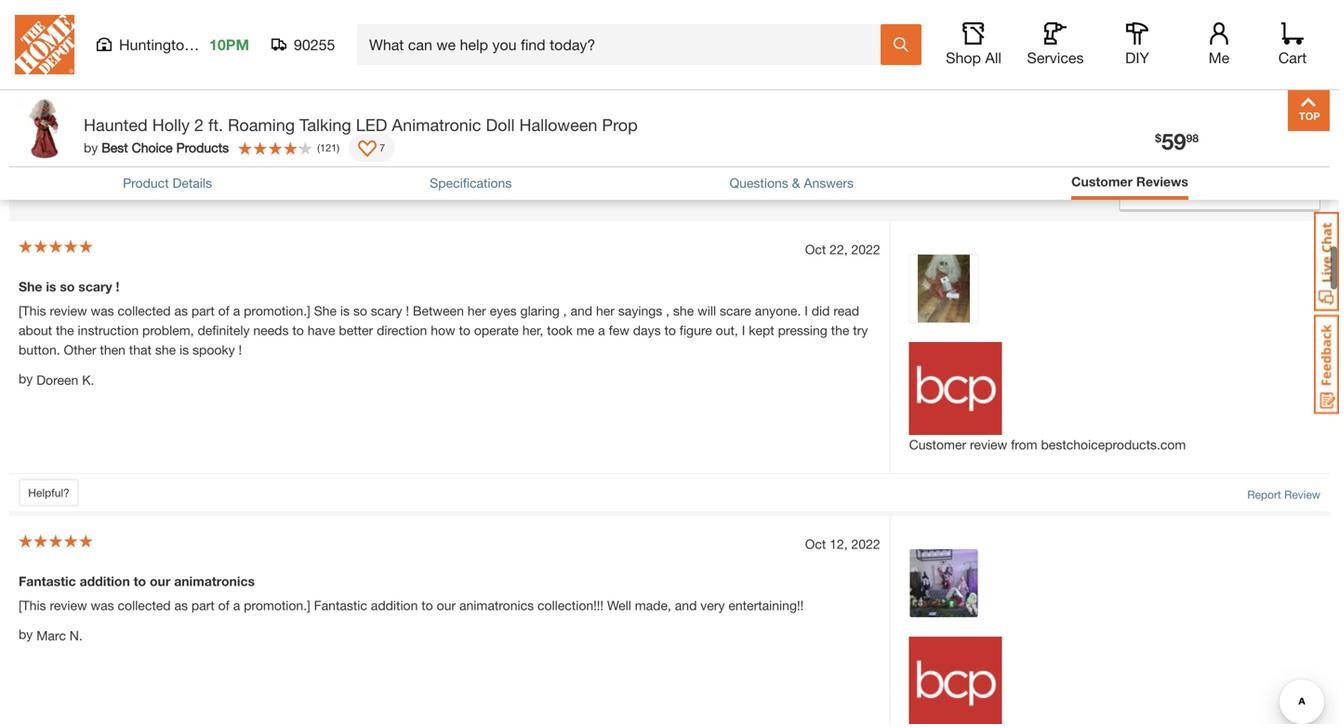 Task type: describe. For each thing, give the bounding box(es) containing it.
0 horizontal spatial scary
[[78, 279, 112, 295]]

verified purchases only
[[629, 132, 767, 148]]

verified purchases only button
[[618, 119, 778, 156]]

spooky
[[193, 343, 235, 358]]

of for animatronics
[[218, 598, 230, 614]]

7 button
[[349, 134, 395, 162]]

products
[[176, 140, 229, 155]]

1 her from the left
[[468, 303, 486, 319]]

kept
[[749, 323, 775, 338]]

$ 59 98
[[1156, 128, 1199, 154]]

read
[[834, 303, 860, 319]]

22,
[[830, 242, 848, 257]]

2 logo image from the top
[[910, 637, 1003, 725]]

1 horizontal spatial addition
[[371, 598, 418, 614]]

2 the from the left
[[831, 323, 850, 338]]

roaming
[[228, 115, 295, 135]]

that
[[129, 343, 152, 358]]

did
[[812, 303, 830, 319]]

by for by marc n.
[[19, 627, 33, 643]]

1 vertical spatial scary
[[371, 303, 402, 319]]

part for !
[[192, 303, 215, 319]]

purchases
[[675, 132, 736, 148]]

choice
[[132, 140, 173, 155]]

review
[[1285, 489, 1321, 502]]

me
[[577, 323, 595, 338]]

1 vertical spatial she
[[314, 303, 337, 319]]

0 horizontal spatial our
[[150, 574, 171, 590]]

1 button
[[564, 119, 608, 156]]

98
[[1187, 132, 1199, 145]]

of for !
[[218, 303, 230, 319]]

cart
[[1279, 49, 1307, 67]]

59
[[1162, 128, 1187, 154]]

reviews
[[1137, 174, 1189, 189]]

holly
[[152, 115, 190, 135]]

needs
[[253, 323, 289, 338]]

shop all
[[946, 49, 1002, 67]]

better
[[339, 323, 373, 338]]

and inside she is so scary ! [this review was collected as part of a promotion.] she is so scary ! between her eyes glaring , and her sayings , she will scare anyone.  i did read about the instruction problem, definitely needs to have better direction how to operate her, took me a few days to figure out, i kept pressing the try button. other then that she is spooky !
[[571, 303, 593, 319]]

feedback link image
[[1315, 314, 1340, 415]]

1 vertical spatial !
[[406, 303, 409, 319]]

report
[[1248, 489, 1282, 502]]

cart link
[[1273, 22, 1314, 67]]

2 , from the left
[[666, 303, 670, 319]]

and inside fantastic addition to our animatronics [this review was collected as part of a promotion.] fantastic addition to our animatronics collection!!! well made, and very entertaining!!
[[675, 598, 697, 614]]

product
[[123, 175, 169, 191]]

live chat image
[[1315, 212, 1340, 312]]

from
[[1011, 437, 1038, 453]]

her,
[[523, 323, 544, 338]]

marc n. button
[[36, 627, 83, 646]]

verified
[[629, 132, 672, 148]]

days
[[633, 323, 661, 338]]

n.
[[70, 629, 83, 644]]

[this for [this review was collected as part of a promotion.] fantastic addition to our animatronics collection!!! well made, and very entertaining!!
[[19, 598, 46, 614]]

park
[[197, 36, 227, 53]]

top button
[[1289, 89, 1330, 131]]

report review button
[[1248, 487, 1321, 504]]

3 button
[[456, 119, 501, 156]]

report review
[[1248, 489, 1321, 502]]

promotion.] for she
[[244, 303, 310, 319]]

shop all button
[[944, 22, 1004, 67]]

by for by best choice products
[[84, 140, 98, 155]]

have
[[308, 323, 335, 338]]

part for animatronics
[[192, 598, 215, 614]]

by marc n.
[[19, 627, 83, 644]]

about
[[19, 323, 52, 338]]

services button
[[1026, 22, 1086, 67]]

1 vertical spatial i
[[742, 323, 746, 338]]

only
[[740, 132, 767, 148]]

2 button
[[510, 119, 555, 156]]

figure
[[680, 323, 712, 338]]

doreen k. button
[[36, 371, 94, 390]]

doll
[[486, 115, 515, 135]]

0 vertical spatial !
[[116, 279, 119, 295]]

3
[[468, 132, 475, 148]]

shop
[[946, 49, 982, 67]]

12,
[[830, 537, 848, 552]]

2 her from the left
[[596, 303, 615, 319]]

$
[[1156, 132, 1162, 145]]

2022 for oct 12, 2022
[[852, 537, 881, 552]]

&
[[792, 175, 801, 191]]

2022 for oct 22, 2022
[[852, 242, 881, 257]]

specifications
[[430, 175, 512, 191]]

5 button
[[349, 119, 393, 156]]

as for animatronics
[[174, 598, 188, 614]]

haunted holly 2 ft. roaming talking led animatronic doll halloween prop
[[84, 115, 638, 135]]

problem,
[[142, 323, 194, 338]]

customer for customer reviews
[[1072, 174, 1133, 189]]

direction
[[377, 323, 427, 338]]

all
[[986, 49, 1002, 67]]

very
[[701, 598, 725, 614]]

1 vertical spatial 121
[[118, 177, 140, 192]]

out,
[[716, 323, 739, 338]]

4
[[414, 132, 421, 148]]

oct 12, 2022
[[805, 537, 881, 552]]

halloween
[[520, 115, 598, 135]]

(
[[317, 142, 320, 154]]

talking
[[300, 115, 351, 135]]

answers
[[804, 175, 854, 191]]

customer for customer review from bestchoiceproducts.com
[[910, 437, 967, 453]]

0 vertical spatial i
[[805, 303, 808, 319]]

was for so
[[91, 303, 114, 319]]

pressing
[[778, 323, 828, 338]]

entertaining!!
[[729, 598, 804, 614]]

121 reviews
[[118, 177, 187, 192]]

1 vertical spatial is
[[340, 303, 350, 319]]



Task type: vqa. For each thing, say whether or not it's contained in the screenshot.
$1,298.00 $1,777.00 save 27%
no



Task type: locate. For each thing, give the bounding box(es) containing it.
scary up instruction
[[78, 279, 112, 295]]

scary up direction on the top
[[371, 303, 402, 319]]

was inside she is so scary ! [this review was collected as part of a promotion.] she is so scary ! between her eyes glaring , and her sayings , she will scare anyone.  i did read about the instruction problem, definitely needs to have better direction how to operate her, took me a few days to figure out, i kept pressing the try button. other then that she is spooky !
[[91, 303, 114, 319]]

and up me
[[571, 303, 593, 319]]

1 vertical spatial our
[[437, 598, 456, 614]]

1 horizontal spatial animatronics
[[460, 598, 534, 614]]

how
[[431, 323, 456, 338]]

0 horizontal spatial is
[[46, 279, 56, 295]]

1 part from the top
[[192, 303, 215, 319]]

0 vertical spatial [this
[[19, 303, 46, 319]]

1 vertical spatial of
[[218, 598, 230, 614]]

reviews
[[144, 177, 187, 192]]

definitely
[[198, 323, 250, 338]]

0 vertical spatial she
[[674, 303, 694, 319]]

1 horizontal spatial she
[[674, 303, 694, 319]]

1 vertical spatial 2022
[[852, 537, 881, 552]]

0 vertical spatial fantastic
[[19, 574, 76, 590]]

instruction
[[78, 323, 139, 338]]

0 vertical spatial customer
[[1072, 174, 1133, 189]]

1 vertical spatial by
[[19, 371, 33, 387]]

0 horizontal spatial animatronics
[[174, 574, 255, 590]]

promotion.] inside she is so scary ! [this review was collected as part of a promotion.] she is so scary ! between her eyes glaring , and her sayings , she will scare anyone.  i did read about the instruction problem, definitely needs to have better direction how to operate her, took me a few days to figure out, i kept pressing the try button. other then that she is spooky !
[[244, 303, 310, 319]]

1 was from the top
[[91, 303, 114, 319]]

few
[[609, 323, 630, 338]]

0 horizontal spatial her
[[468, 303, 486, 319]]

customer reviews button
[[1072, 172, 1189, 195], [1072, 172, 1189, 192]]

[this inside fantastic addition to our animatronics [this review was collected as part of a promotion.] fantastic addition to our animatronics collection!!! well made, and very entertaining!!
[[19, 598, 46, 614]]

! up direction on the top
[[406, 303, 409, 319]]

, up took
[[563, 303, 567, 319]]

as inside she is so scary ! [this review was collected as part of a promotion.] she is so scary ! between her eyes glaring , and her sayings , she will scare anyone.  i did read about the instruction problem, definitely needs to have better direction how to operate her, took me a few days to figure out, i kept pressing the try button. other then that she is spooky !
[[174, 303, 188, 319]]

0 vertical spatial a
[[233, 303, 240, 319]]

4 button
[[403, 119, 447, 156]]

1 vertical spatial oct
[[805, 537, 826, 552]]

2 oct from the top
[[805, 537, 826, 552]]

1 as from the top
[[174, 303, 188, 319]]

0 horizontal spatial ,
[[563, 303, 567, 319]]

1 horizontal spatial i
[[805, 303, 808, 319]]

glaring
[[521, 303, 560, 319]]

star symbol image
[[367, 132, 382, 145]]

0 horizontal spatial the
[[56, 323, 74, 338]]

customer
[[1072, 174, 1133, 189], [910, 437, 967, 453]]

1 horizontal spatial 121
[[320, 142, 337, 154]]

1 horizontal spatial !
[[239, 343, 242, 358]]

1 vertical spatial [this
[[19, 598, 46, 614]]

0 vertical spatial scary
[[78, 279, 112, 295]]

1 horizontal spatial fantastic
[[314, 598, 367, 614]]

she
[[19, 279, 42, 295], [314, 303, 337, 319]]

bestchoiceproducts.com
[[1042, 437, 1187, 453]]

1 vertical spatial addition
[[371, 598, 418, 614]]

)
[[337, 142, 340, 154]]

she up the figure
[[674, 303, 694, 319]]

2022 right 22,
[[852, 242, 881, 257]]

by left marc
[[19, 627, 33, 643]]

diy
[[1126, 49, 1150, 67]]

0 vertical spatial logo image
[[910, 343, 1003, 436]]

as inside fantastic addition to our animatronics [this review was collected as part of a promotion.] fantastic addition to our animatronics collection!!! well made, and very entertaining!!
[[174, 598, 188, 614]]

by left best at the top of the page
[[84, 140, 98, 155]]

[this up about
[[19, 303, 46, 319]]

by doreen k.
[[19, 371, 94, 388]]

is up better
[[340, 303, 350, 319]]

details
[[173, 175, 212, 191]]

by for by doreen k.
[[19, 371, 33, 387]]

1 vertical spatial was
[[91, 598, 114, 614]]

1 horizontal spatial she
[[314, 303, 337, 319]]

she up about
[[19, 279, 42, 295]]

1
[[575, 132, 582, 148]]

of
[[218, 303, 230, 319], [218, 598, 230, 614]]

! up instruction
[[116, 279, 119, 295]]

oct for oct 12, 2022
[[805, 537, 826, 552]]

0 horizontal spatial addition
[[80, 574, 130, 590]]

[this for [this review was collected as part of a promotion.] she is so scary ! between her eyes glaring , and her sayings , she will scare anyone.  i did read about the instruction problem, definitely needs to have better direction how to operate her, took me a few days to figure out, i kept pressing the try button. other then that she is spooky !
[[19, 303, 46, 319]]

the home depot logo image
[[15, 15, 74, 74]]

promotion.] for fantastic
[[244, 598, 310, 614]]

collected inside fantastic addition to our animatronics [this review was collected as part of a promotion.] fantastic addition to our animatronics collection!!! well made, and very entertaining!!
[[118, 598, 171, 614]]

2 inside button
[[521, 132, 529, 148]]

i right out,
[[742, 323, 746, 338]]

collection!!!
[[538, 598, 604, 614]]

2 vertical spatial !
[[239, 343, 242, 358]]

a for between
[[233, 303, 240, 319]]

0 vertical spatial animatronics
[[174, 574, 255, 590]]

then
[[100, 343, 126, 358]]

0 vertical spatial she
[[19, 279, 42, 295]]

1 horizontal spatial is
[[180, 343, 189, 358]]

will
[[698, 303, 716, 319]]

review
[[50, 303, 87, 319], [970, 437, 1008, 453], [50, 598, 87, 614]]

2 as from the top
[[174, 598, 188, 614]]

of inside she is so scary ! [this review was collected as part of a promotion.] she is so scary ! between her eyes glaring , and her sayings , she will scare anyone.  i did read about the instruction problem, definitely needs to have better direction how to operate her, took me a few days to figure out, i kept pressing the try button. other then that she is spooky !
[[218, 303, 230, 319]]

0 horizontal spatial so
[[60, 279, 75, 295]]

0 horizontal spatial customer
[[910, 437, 967, 453]]

0 vertical spatial addition
[[80, 574, 130, 590]]

1 vertical spatial and
[[675, 598, 697, 614]]

well
[[607, 598, 632, 614]]

1 , from the left
[[563, 303, 567, 319]]

1 vertical spatial a
[[598, 323, 605, 338]]

product details button
[[123, 173, 212, 193], [123, 173, 212, 193]]

customer left "from"
[[910, 437, 967, 453]]

questions & answers button
[[730, 173, 854, 193], [730, 173, 854, 193]]

led
[[356, 115, 387, 135]]

best
[[102, 140, 128, 155]]

product image image
[[14, 99, 74, 159]]

2 left ft.
[[194, 115, 204, 135]]

ft.
[[208, 115, 223, 135]]

1 vertical spatial logo image
[[910, 637, 1003, 725]]

doreen
[[36, 373, 78, 388]]

1 vertical spatial so
[[353, 303, 367, 319]]

2 horizontal spatial !
[[406, 303, 409, 319]]

0 vertical spatial our
[[150, 574, 171, 590]]

scare
[[720, 303, 752, 319]]

2 vertical spatial is
[[180, 343, 189, 358]]

of inside fantastic addition to our animatronics [this review was collected as part of a promotion.] fantastic addition to our animatronics collection!!! well made, and very entertaining!!
[[218, 598, 230, 614]]

review up the n.
[[50, 598, 87, 614]]

1 horizontal spatial scary
[[371, 303, 402, 319]]

helpful?
[[28, 487, 70, 500]]

oct 22, 2022
[[805, 242, 881, 257]]

0 vertical spatial collected
[[118, 303, 171, 319]]

0 horizontal spatial and
[[571, 303, 593, 319]]

2 [this from the top
[[19, 598, 46, 614]]

her up "few"
[[596, 303, 615, 319]]

0 horizontal spatial 121
[[118, 177, 140, 192]]

her
[[468, 303, 486, 319], [596, 303, 615, 319]]

her left the eyes
[[468, 303, 486, 319]]

diy button
[[1108, 22, 1168, 67]]

, right sayings
[[666, 303, 670, 319]]

me
[[1209, 49, 1230, 67]]

huntington park
[[119, 36, 227, 53]]

between
[[413, 303, 464, 319]]

2 of from the top
[[218, 598, 230, 614]]

1 promotion.] from the top
[[244, 303, 310, 319]]

review left "from"
[[970, 437, 1008, 453]]

1 of from the top
[[218, 303, 230, 319]]

2 2022 from the top
[[852, 537, 881, 552]]

she up have
[[314, 303, 337, 319]]

review for fantastic addition to our animatronics [this review was collected as part of a promotion.] fantastic addition to our animatronics collection!!! well made, and very entertaining!!
[[50, 598, 87, 614]]

by left doreen
[[19, 371, 33, 387]]

2 right doll
[[521, 132, 529, 148]]

collected for scary
[[118, 303, 171, 319]]

k.
[[82, 373, 94, 388]]

made,
[[635, 598, 672, 614]]

questions & answers
[[730, 175, 854, 191]]

0 vertical spatial so
[[60, 279, 75, 295]]

1 horizontal spatial ,
[[666, 303, 670, 319]]

collected for our
[[118, 598, 171, 614]]

0 vertical spatial 2022
[[852, 242, 881, 257]]

0 horizontal spatial i
[[742, 323, 746, 338]]

1 horizontal spatial 2
[[521, 132, 529, 148]]

the up other
[[56, 323, 74, 338]]

was for to
[[91, 598, 114, 614]]

1 2022 from the top
[[852, 242, 881, 257]]

0 vertical spatial review
[[50, 303, 87, 319]]

1 vertical spatial part
[[192, 598, 215, 614]]

by inside by marc n.
[[19, 627, 33, 643]]

review for she is so scary ! [this review was collected as part of a promotion.] she is so scary ! between her eyes glaring , and her sayings , she will scare anyone.  i did read about the instruction problem, definitely needs to have better direction how to operate her, took me a few days to figure out, i kept pressing the try button. other then that she is spooky !
[[50, 303, 87, 319]]

2 promotion.] from the top
[[244, 598, 310, 614]]

the
[[56, 323, 74, 338], [831, 323, 850, 338]]

me button
[[1190, 22, 1249, 67]]

0 vertical spatial by
[[84, 140, 98, 155]]

logo image
[[910, 343, 1003, 436], [910, 637, 1003, 725]]

0 horizontal spatial !
[[116, 279, 119, 295]]

review inside fantastic addition to our animatronics [this review was collected as part of a promotion.] fantastic addition to our animatronics collection!!! well made, and very entertaining!!
[[50, 598, 87, 614]]

0 horizontal spatial she
[[155, 343, 176, 358]]

1 vertical spatial animatronics
[[460, 598, 534, 614]]

1 vertical spatial customer
[[910, 437, 967, 453]]

0 vertical spatial is
[[46, 279, 56, 295]]

0 horizontal spatial 2
[[194, 115, 204, 135]]

by inside by doreen k.
[[19, 371, 33, 387]]

90255
[[294, 36, 335, 53]]

!
[[116, 279, 119, 295], [406, 303, 409, 319], [239, 343, 242, 358]]

display image
[[358, 140, 377, 159]]

promotion.] inside fantastic addition to our animatronics [this review was collected as part of a promotion.] fantastic addition to our animatronics collection!!! well made, and very entertaining!!
[[244, 598, 310, 614]]

services
[[1028, 49, 1084, 67]]

,
[[563, 303, 567, 319], [666, 303, 670, 319]]

0 vertical spatial 121
[[320, 142, 337, 154]]

review inside she is so scary ! [this review was collected as part of a promotion.] she is so scary ! between her eyes glaring , and her sayings , she will scare anyone.  i did read about the instruction problem, definitely needs to have better direction how to operate her, took me a few days to figure out, i kept pressing the try button. other then that she is spooky !
[[50, 303, 87, 319]]

0 vertical spatial part
[[192, 303, 215, 319]]

[this
[[19, 303, 46, 319], [19, 598, 46, 614]]

addition
[[80, 574, 130, 590], [371, 598, 418, 614]]

1 vertical spatial as
[[174, 598, 188, 614]]

! down the definitely
[[239, 343, 242, 358]]

oct left 12,
[[805, 537, 826, 552]]

2 horizontal spatial is
[[340, 303, 350, 319]]

1 horizontal spatial so
[[353, 303, 367, 319]]

1 vertical spatial review
[[970, 437, 1008, 453]]

0 horizontal spatial fantastic
[[19, 574, 76, 590]]

and left very
[[675, 598, 697, 614]]

review up about
[[50, 303, 87, 319]]

1 vertical spatial fantastic
[[314, 598, 367, 614]]

2 vertical spatial review
[[50, 598, 87, 614]]

1 collected from the top
[[118, 303, 171, 319]]

so up better
[[353, 303, 367, 319]]

specifications button
[[430, 173, 512, 193], [430, 173, 512, 193]]

1 vertical spatial promotion.]
[[244, 598, 310, 614]]

she
[[674, 303, 694, 319], [155, 343, 176, 358]]

0 vertical spatial was
[[91, 303, 114, 319]]

as for !
[[174, 303, 188, 319]]

0 vertical spatial promotion.]
[[244, 303, 310, 319]]

animatronics
[[174, 574, 255, 590], [460, 598, 534, 614]]

oct for oct 22, 2022
[[805, 242, 826, 257]]

1 logo image from the top
[[910, 343, 1003, 436]]

2 vertical spatial a
[[233, 598, 240, 614]]

1 vertical spatial she
[[155, 343, 176, 358]]

1 horizontal spatial the
[[831, 323, 850, 338]]

Search text field
[[19, 110, 293, 147]]

1 horizontal spatial her
[[596, 303, 615, 319]]

she down problem,
[[155, 343, 176, 358]]

was inside fantastic addition to our animatronics [this review was collected as part of a promotion.] fantastic addition to our animatronics collection!!! well made, and very entertaining!!
[[91, 598, 114, 614]]

customer left reviews
[[1072, 174, 1133, 189]]

collected inside she is so scary ! [this review was collected as part of a promotion.] she is so scary ! between her eyes glaring , and her sayings , she will scare anyone.  i did read about the instruction problem, definitely needs to have better direction how to operate her, took me a few days to figure out, i kept pressing the try button. other then that she is spooky !
[[118, 303, 171, 319]]

1 [this from the top
[[19, 303, 46, 319]]

0 vertical spatial as
[[174, 303, 188, 319]]

2 was from the top
[[91, 598, 114, 614]]

i
[[805, 303, 808, 319], [742, 323, 746, 338]]

is down problem,
[[180, 343, 189, 358]]

0 vertical spatial oct
[[805, 242, 826, 257]]

sayings
[[619, 303, 663, 319]]

0 vertical spatial of
[[218, 303, 230, 319]]

collected
[[118, 303, 171, 319], [118, 598, 171, 614]]

1 the from the left
[[56, 323, 74, 338]]

2 collected from the top
[[118, 598, 171, 614]]

fantastic
[[19, 574, 76, 590], [314, 598, 367, 614]]

1 horizontal spatial our
[[437, 598, 456, 614]]

[this inside she is so scary ! [this review was collected as part of a promotion.] she is so scary ! between her eyes glaring , and her sayings , she will scare anyone.  i did read about the instruction problem, definitely needs to have better direction how to operate her, took me a few days to figure out, i kept pressing the try button. other then that she is spooky !
[[19, 303, 46, 319]]

121 down the talking
[[320, 142, 337, 154]]

a inside fantastic addition to our animatronics [this review was collected as part of a promotion.] fantastic addition to our animatronics collection!!! well made, and very entertaining!!
[[233, 598, 240, 614]]

2022 right 12,
[[852, 537, 881, 552]]

2 vertical spatial by
[[19, 627, 33, 643]]

operate
[[474, 323, 519, 338]]

is up about
[[46, 279, 56, 295]]

( 121 )
[[317, 142, 340, 154]]

[this up by marc n.
[[19, 598, 46, 614]]

helpful? button
[[19, 479, 79, 507]]

What can we help you find today? search field
[[369, 25, 880, 64]]

fantastic addition to our animatronics [this review was collected as part of a promotion.] fantastic addition to our animatronics collection!!! well made, and very entertaining!!
[[19, 574, 804, 614]]

5
[[360, 132, 367, 148]]

i left did
[[805, 303, 808, 319]]

oct left 22,
[[805, 242, 826, 257]]

so up other
[[60, 279, 75, 295]]

took
[[547, 323, 573, 338]]

other
[[64, 343, 96, 358]]

questions
[[730, 175, 789, 191]]

1 horizontal spatial customer
[[1072, 174, 1133, 189]]

121 left reviews
[[118, 177, 140, 192]]

a for collection!!!
[[233, 598, 240, 614]]

1 horizontal spatial and
[[675, 598, 697, 614]]

121
[[320, 142, 337, 154], [118, 177, 140, 192]]

1 oct from the top
[[805, 242, 826, 257]]

2 part from the top
[[192, 598, 215, 614]]

0 vertical spatial and
[[571, 303, 593, 319]]

part inside fantastic addition to our animatronics [this review was collected as part of a promotion.] fantastic addition to our animatronics collection!!! well made, and very entertaining!!
[[192, 598, 215, 614]]

1 vertical spatial collected
[[118, 598, 171, 614]]

product details
[[123, 175, 212, 191]]

is
[[46, 279, 56, 295], [340, 303, 350, 319], [180, 343, 189, 358]]

the left try on the top right of page
[[831, 323, 850, 338]]

0 horizontal spatial she
[[19, 279, 42, 295]]

part inside she is so scary ! [this review was collected as part of a promotion.] she is so scary ! between her eyes glaring , and her sayings , she will scare anyone.  i did read about the instruction problem, definitely needs to have better direction how to operate her, took me a few days to figure out, i kept pressing the try button. other then that she is spooky !
[[192, 303, 215, 319]]



